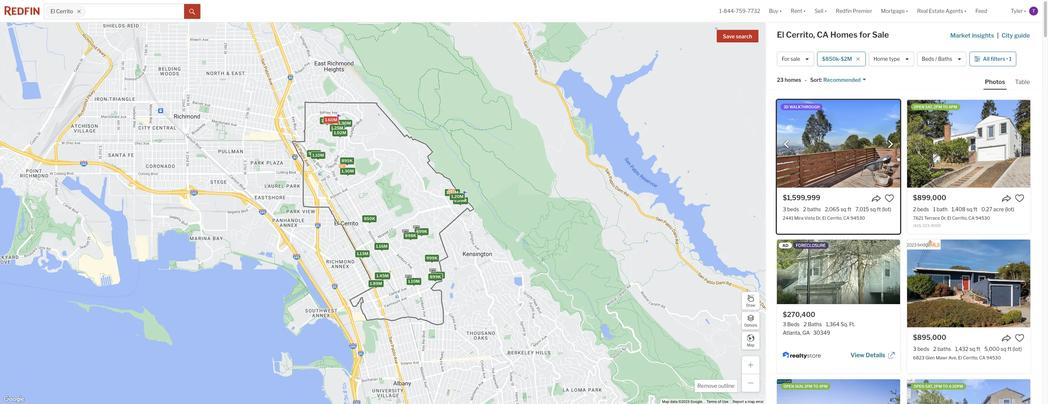 Task type: describe. For each thing, give the bounding box(es) containing it.
cerrito, down rent ▾ button at right top
[[786, 30, 815, 39]]

2441
[[783, 216, 793, 221]]

1 vertical spatial 1
[[933, 206, 936, 213]]

1.20m
[[451, 194, 464, 199]]

baths
[[938, 56, 952, 62]]

3 beds for $1,599,999
[[783, 206, 799, 213]]

rent ▾ button
[[786, 0, 810, 22]]

rent
[[791, 8, 802, 14]]

beds for $899,000
[[917, 206, 929, 213]]

remove $850k-$2m image
[[856, 57, 860, 61]]

draw button
[[742, 292, 760, 310]]

sell
[[815, 8, 824, 14]]

sq for $899,000
[[967, 206, 973, 213]]

4pm for open sun, 1pm to 4pm
[[819, 384, 828, 389]]

▾ for tyler ▾
[[1024, 8, 1026, 14]]

favorite button image for $1,599,999
[[885, 194, 894, 203]]

feed button
[[971, 0, 1007, 22]]

sat, for open sat, 2pm to 4pm
[[925, 105, 933, 109]]

ft for $1,599,999
[[848, 206, 852, 213]]

data
[[670, 400, 678, 404]]

all
[[983, 56, 990, 62]]

sq for $1,599,999
[[841, 206, 847, 213]]

1,408
[[952, 206, 966, 213]]

23 homes •
[[777, 77, 807, 84]]

market
[[950, 32, 971, 39]]

▾ for sell ▾
[[825, 8, 827, 14]]

cerrito
[[56, 8, 73, 15]]

market insights | city guide
[[950, 32, 1030, 39]]

94530 for $895,000
[[987, 355, 1001, 361]]

sell ▾ button
[[815, 0, 827, 22]]

844-
[[724, 8, 736, 14]]

sq right 7,015
[[870, 206, 876, 213]]

previous button image
[[783, 140, 790, 148]]

ft right 5,000
[[1008, 346, 1012, 352]]

• for all filters • 1
[[1007, 56, 1008, 62]]

tyler
[[1011, 8, 1023, 14]]

sale
[[791, 56, 800, 62]]

7732
[[748, 8, 760, 14]]

report a map error link
[[733, 400, 764, 404]]

7621
[[913, 216, 924, 221]]

glen
[[926, 355, 935, 361]]

open sat, 2pm to 4pm
[[914, 105, 957, 109]]

all filters • 1
[[983, 56, 1012, 62]]

1 vertical spatial 998k
[[432, 272, 444, 278]]

$1,599,999
[[783, 194, 821, 202]]

4:30pm
[[949, 384, 963, 389]]

999k
[[426, 255, 438, 261]]

terms of use
[[707, 400, 729, 404]]

submit search image
[[189, 9, 195, 15]]

ft right 7,015
[[877, 206, 881, 213]]

outline
[[718, 383, 735, 389]]

beds for $895,000
[[918, 346, 929, 352]]

sq for $895,000
[[970, 346, 975, 352]]

buy
[[769, 8, 779, 14]]

23
[[777, 77, 784, 83]]

6823 glen mawr ave, el cerrito, ca 94530
[[913, 355, 1001, 361]]

1.13m
[[357, 251, 368, 256]]

1.36m
[[446, 190, 459, 195]]

open for open sat, 2pm to 4:30pm
[[914, 384, 925, 389]]

ca down 2,065 sq ft
[[843, 216, 850, 221]]

94530 inside 7621 terrace dr, el cerrito, ca 94530 (415) 323-9000
[[976, 216, 990, 221]]

2 baths for $1,599,999
[[803, 206, 821, 213]]

use
[[722, 400, 729, 404]]

el cerrito
[[51, 8, 73, 15]]

1.45m
[[377, 273, 389, 278]]

buy ▾
[[769, 8, 782, 14]]

rent ▾
[[791, 8, 806, 14]]

for sale button
[[777, 52, 815, 66]]

(415)
[[913, 224, 922, 228]]

terrace
[[924, 216, 940, 221]]

2 for $895,000
[[934, 346, 937, 352]]

1 horizontal spatial 2
[[913, 206, 916, 213]]

all filters • 1 button
[[970, 52, 1017, 66]]

▾ inside real estate agents ▾ link
[[964, 8, 967, 14]]

real estate agents ▾ button
[[913, 0, 971, 22]]

open sun, 1pm to 4pm
[[784, 384, 828, 389]]

favorite button checkbox for $895,000
[[1015, 334, 1025, 343]]

favorite button checkbox for $899,000
[[1015, 194, 1025, 203]]

city guide link
[[1002, 31, 1032, 40]]

photo of 818 balra dr, el cerrito, ca 94530 image
[[777, 380, 900, 404]]

table button
[[1014, 78, 1032, 89]]

to for open sat, 2pm to 4pm
[[943, 105, 948, 109]]

remove
[[698, 383, 717, 389]]

home type
[[874, 56, 900, 62]]

for sale
[[782, 56, 800, 62]]

map region
[[0, 0, 771, 404]]

1pm
[[805, 384, 813, 389]]

baths for $895,000
[[938, 346, 951, 352]]

map for map
[[747, 343, 755, 347]]

market insights link
[[950, 24, 994, 40]]

insights
[[972, 32, 994, 39]]

open sat, 2pm to 4:30pm
[[914, 384, 963, 389]]

filters
[[991, 56, 1005, 62]]

real estate agents ▾
[[917, 8, 967, 14]]

for
[[859, 30, 871, 39]]

ad region
[[777, 240, 900, 374]]

sat, for open sat, 2pm to 4:30pm
[[925, 384, 933, 389]]

1.90m
[[339, 121, 351, 126]]

▾ for mortgage ▾
[[906, 8, 908, 14]]

898k
[[405, 233, 416, 238]]

3 for $1,599,999
[[783, 206, 786, 213]]

options
[[744, 323, 758, 327]]

recommended
[[824, 77, 861, 83]]

mortgage ▾
[[881, 8, 908, 14]]

map button
[[742, 332, 760, 350]]

1.16m
[[376, 244, 388, 249]]

beds for $1,599,999
[[787, 206, 799, 213]]

photos button
[[984, 78, 1014, 90]]

2pm for 4pm
[[934, 105, 942, 109]]

premier
[[853, 8, 872, 14]]

mawr
[[936, 355, 948, 361]]

photo of 300 seaview dr, el cerrito, ca 94530 image
[[907, 380, 1031, 404]]

sell ▾ button
[[810, 0, 832, 22]]

9000
[[931, 224, 941, 228]]

dr, inside 7621 terrace dr, el cerrito, ca 94530 (415) 323-9000
[[941, 216, 947, 221]]

2,065
[[825, 206, 840, 213]]

to for open sat, 2pm to 4:30pm
[[943, 384, 948, 389]]

ft for $895,000
[[977, 346, 981, 352]]

draw
[[746, 303, 755, 308]]

bath
[[937, 206, 948, 213]]

photo of 6823 glen mawr ave, el cerrito, ca 94530 image
[[907, 240, 1031, 328]]

$895,000
[[913, 334, 946, 342]]

1.89m
[[370, 281, 382, 286]]

1.29m
[[321, 118, 333, 123]]

2,065 sq ft
[[825, 206, 852, 213]]

0.27 acre (lot)
[[982, 206, 1015, 213]]

$899,000
[[913, 194, 946, 202]]



Task type: vqa. For each thing, say whether or not it's contained in the screenshot.
hassle- at the top of the page
no



Task type: locate. For each thing, give the bounding box(es) containing it.
home
[[874, 56, 888, 62]]

998k
[[308, 151, 320, 156], [432, 272, 444, 278]]

sq right 5,000
[[1001, 346, 1007, 352]]

ca inside 7621 terrace dr, el cerrito, ca 94530 (415) 323-9000
[[969, 216, 975, 221]]

el right ave,
[[958, 355, 962, 361]]

1.25m
[[331, 125, 343, 130]]

1 vertical spatial 2 baths
[[934, 346, 951, 352]]

ca down 1,408 sq ft
[[969, 216, 975, 221]]

(lot) right acre
[[1005, 206, 1015, 213]]

map inside button
[[747, 343, 755, 347]]

▾ inside buy ▾ dropdown button
[[780, 8, 782, 14]]

323-
[[923, 224, 931, 228]]

• right filters
[[1007, 56, 1008, 62]]

1 right filters
[[1009, 56, 1012, 62]]

1 vertical spatial 899k
[[430, 274, 441, 279]]

1 ▾ from the left
[[780, 8, 782, 14]]

899k
[[416, 229, 427, 234], [430, 274, 441, 279]]

0 horizontal spatial 3
[[783, 206, 786, 213]]

vista
[[805, 216, 815, 221]]

favorite button checkbox
[[885, 194, 894, 203], [1015, 194, 1025, 203], [1015, 334, 1025, 343]]

photos
[[985, 79, 1005, 86]]

save search
[[723, 33, 752, 39]]

feed
[[976, 8, 987, 14]]

2 baths up vista
[[803, 206, 821, 213]]

(lot) right 5,000
[[1013, 346, 1022, 352]]

favorite button image
[[1015, 194, 1025, 203]]

remove outline
[[698, 383, 735, 389]]

baths up mawr
[[938, 346, 951, 352]]

• inside button
[[1007, 56, 1008, 62]]

0 vertical spatial 2pm
[[934, 105, 942, 109]]

1 vertical spatial favorite button image
[[1015, 334, 1025, 343]]

3 beds for $895,000
[[913, 346, 929, 352]]

2 horizontal spatial 2
[[934, 346, 937, 352]]

ft left 7,015
[[848, 206, 852, 213]]

el cerrito, ca homes for sale
[[777, 30, 889, 39]]

1 horizontal spatial 1.10m
[[408, 279, 420, 284]]

sort
[[810, 77, 821, 83]]

ft for $899,000
[[974, 206, 978, 213]]

1-844-759-7732 link
[[719, 8, 760, 14]]

1 sat, from the top
[[925, 105, 933, 109]]

6 ▾ from the left
[[1024, 8, 1026, 14]]

dr,
[[816, 216, 822, 221], [941, 216, 947, 221]]

sort :
[[810, 77, 822, 83]]

cerrito, down 2,065 at bottom right
[[827, 216, 843, 221]]

1 vertical spatial 1.10m
[[408, 279, 420, 284]]

map left the data
[[662, 400, 669, 404]]

3 for $895,000
[[913, 346, 917, 352]]

buy ▾ button
[[765, 0, 786, 22]]

cerrito, inside 7621 terrace dr, el cerrito, ca 94530 (415) 323-9000
[[952, 216, 968, 221]]

4 ▾ from the left
[[906, 8, 908, 14]]

1 dr, from the left
[[816, 216, 822, 221]]

0 vertical spatial 998k
[[308, 151, 320, 156]]

for
[[782, 56, 790, 62]]

▾ right mortgage
[[906, 8, 908, 14]]

None search field
[[85, 4, 184, 19]]

1 horizontal spatial 899k
[[430, 274, 441, 279]]

google image
[[2, 395, 26, 404]]

2 dr, from the left
[[941, 216, 947, 221]]

el down buy ▾ dropdown button at the right top of the page
[[777, 30, 784, 39]]

1 horizontal spatial 1
[[1009, 56, 1012, 62]]

1 bath
[[933, 206, 948, 213]]

899k down 999k
[[430, 274, 441, 279]]

0 horizontal spatial 899k
[[416, 229, 427, 234]]

sq right the 1,408
[[967, 206, 973, 213]]

2 up vista
[[803, 206, 806, 213]]

0 vertical spatial baths
[[807, 206, 821, 213]]

map
[[747, 343, 755, 347], [662, 400, 669, 404]]

94530
[[851, 216, 865, 221], [976, 216, 990, 221], [987, 355, 1001, 361]]

1 horizontal spatial favorite button image
[[1015, 334, 1025, 343]]

1 vertical spatial •
[[805, 77, 807, 84]]

ca down 5,000
[[979, 355, 986, 361]]

mortgage ▾ button
[[881, 0, 908, 22]]

save
[[723, 33, 735, 39]]

0 vertical spatial favorite button image
[[885, 194, 894, 203]]

7,015 sq ft (lot)
[[856, 206, 891, 213]]

1 vertical spatial 2pm
[[934, 384, 942, 389]]

3 beds up the 2441
[[783, 206, 799, 213]]

2 up 7621
[[913, 206, 916, 213]]

1 vertical spatial map
[[662, 400, 669, 404]]

0 vertical spatial 2 baths
[[803, 206, 821, 213]]

0 horizontal spatial 3 beds
[[783, 206, 799, 213]]

beds / baths
[[922, 56, 952, 62]]

1-844-759-7732
[[719, 8, 760, 14]]

ca
[[817, 30, 829, 39], [843, 216, 850, 221], [969, 216, 975, 221], [979, 355, 986, 361]]

baths for $1,599,999
[[807, 206, 821, 213]]

94530 down 7,015
[[851, 216, 865, 221]]

(lot)
[[882, 206, 891, 213], [1005, 206, 1015, 213], [1013, 346, 1022, 352]]

▾ right agents
[[964, 8, 967, 14]]

favorite button image up 7,015 sq ft (lot)
[[885, 194, 894, 203]]

▾ inside sell ▾ dropdown button
[[825, 8, 827, 14]]

home type button
[[869, 52, 914, 66]]

0 vertical spatial 4pm
[[949, 105, 957, 109]]

mortgage
[[881, 8, 905, 14]]

4pm for open sat, 2pm to 4pm
[[949, 105, 957, 109]]

0 vertical spatial map
[[747, 343, 755, 347]]

map for map data ©2023 google
[[662, 400, 669, 404]]

ave,
[[949, 355, 957, 361]]

ft left 5,000
[[977, 346, 981, 352]]

5,000
[[985, 346, 1000, 352]]

0 horizontal spatial dr,
[[816, 216, 822, 221]]

favorite button checkbox for $1,599,999
[[885, 194, 894, 203]]

1 inside button
[[1009, 56, 1012, 62]]

el down 2,065 at bottom right
[[822, 216, 826, 221]]

0 horizontal spatial 2 baths
[[803, 206, 821, 213]]

1 horizontal spatial dr,
[[941, 216, 947, 221]]

1 horizontal spatial map
[[747, 343, 755, 347]]

redfin
[[836, 8, 852, 14]]

favorite button image up 5,000 sq ft (lot)
[[1015, 334, 1025, 343]]

dr, down bath
[[941, 216, 947, 221]]

ft left the 0.27
[[974, 206, 978, 213]]

open for open sun, 1pm to 4pm
[[784, 384, 794, 389]]

▾ inside mortgage ▾ dropdown button
[[906, 8, 908, 14]]

0 vertical spatial 1
[[1009, 56, 1012, 62]]

open for open sat, 2pm to 4pm
[[914, 105, 925, 109]]

guide
[[1014, 32, 1030, 39]]

2 for $1,599,999
[[803, 206, 806, 213]]

ca left homes
[[817, 30, 829, 39]]

sale
[[872, 30, 889, 39]]

0 horizontal spatial 998k
[[308, 151, 320, 156]]

city
[[1002, 32, 1013, 39]]

1 2pm from the top
[[934, 105, 942, 109]]

next button image
[[887, 140, 894, 148]]

2 sat, from the top
[[925, 384, 933, 389]]

2 ▾ from the left
[[804, 8, 806, 14]]

4pm
[[949, 105, 957, 109], [819, 384, 828, 389]]

estate
[[929, 8, 945, 14]]

1 vertical spatial baths
[[938, 346, 951, 352]]

2 2pm from the top
[[934, 384, 942, 389]]

1 vertical spatial sat,
[[925, 384, 933, 389]]

0 horizontal spatial 2
[[803, 206, 806, 213]]

2 baths up mawr
[[934, 346, 951, 352]]

0 horizontal spatial favorite button image
[[885, 194, 894, 203]]

▾ inside rent ▾ dropdown button
[[804, 8, 806, 14]]

baths up vista
[[807, 206, 821, 213]]

sun,
[[795, 384, 804, 389]]

cerrito, down 1,432 sq ft
[[963, 355, 978, 361]]

2pm for 4:30pm
[[934, 384, 942, 389]]

el inside 7621 terrace dr, el cerrito, ca 94530 (415) 323-9000
[[948, 216, 951, 221]]

(lot) for $1,599,999
[[882, 206, 891, 213]]

rent ▾ button
[[791, 0, 806, 22]]

• inside 23 homes •
[[805, 77, 807, 84]]

2 baths for $895,000
[[934, 346, 951, 352]]

▾ for rent ▾
[[804, 8, 806, 14]]

map down options
[[747, 343, 755, 347]]

|
[[997, 32, 999, 39]]

94530 down the 0.27
[[976, 216, 990, 221]]

beds
[[922, 56, 934, 62]]

terms
[[707, 400, 717, 404]]

search
[[736, 33, 752, 39]]

photo of 2441 mira vista dr, el cerrito, ca 94530 image
[[777, 100, 900, 188]]

/
[[935, 56, 937, 62]]

0 horizontal spatial map
[[662, 400, 669, 404]]

0 vertical spatial •
[[1007, 56, 1008, 62]]

▾ right tyler
[[1024, 8, 1026, 14]]

1 left bath
[[933, 206, 936, 213]]

5,000 sq ft (lot)
[[985, 346, 1022, 352]]

table
[[1015, 79, 1030, 86]]

to for open sun, 1pm to 4pm
[[813, 384, 818, 389]]

• for 23 homes •
[[805, 77, 807, 84]]

of
[[718, 400, 721, 404]]

3 ▾ from the left
[[825, 8, 827, 14]]

0 horizontal spatial baths
[[807, 206, 821, 213]]

user photo image
[[1029, 7, 1038, 15]]

walkthrough
[[790, 105, 820, 109]]

0 vertical spatial sat,
[[925, 105, 933, 109]]

• left sort
[[805, 77, 807, 84]]

7621 terrace dr, el cerrito, ca 94530 (415) 323-9000
[[913, 216, 990, 228]]

photo of 7621 terrace dr, el cerrito, ca 94530 image
[[907, 100, 1031, 188]]

(lot) for $895,000
[[1013, 346, 1022, 352]]

899k up 999k
[[416, 229, 427, 234]]

3 up 6823
[[913, 346, 917, 352]]

3 up the 2441
[[783, 206, 786, 213]]

0 vertical spatial 1.10m
[[312, 153, 324, 158]]

recommended button
[[822, 77, 867, 84]]

real
[[917, 8, 928, 14]]

0 vertical spatial 899k
[[416, 229, 427, 234]]

cerrito, down the 1,408
[[952, 216, 968, 221]]

beds up 7621
[[917, 206, 929, 213]]

el left 'cerrito'
[[51, 8, 55, 15]]

1 vertical spatial 3 beds
[[913, 346, 929, 352]]

▾ right the buy
[[780, 8, 782, 14]]

(lot) right 7,015
[[882, 206, 891, 213]]

0 vertical spatial 3 beds
[[783, 206, 799, 213]]

94530 for $1,599,999
[[851, 216, 865, 221]]

tyler ▾
[[1011, 8, 1026, 14]]

1 horizontal spatial •
[[1007, 56, 1008, 62]]

1 horizontal spatial 4pm
[[949, 105, 957, 109]]

el
[[51, 8, 55, 15], [777, 30, 784, 39], [822, 216, 826, 221], [948, 216, 951, 221], [958, 355, 962, 361]]

el down bath
[[948, 216, 951, 221]]

1 horizontal spatial 998k
[[432, 272, 444, 278]]

1.10m
[[312, 153, 324, 158], [408, 279, 420, 284]]

3 beds up 6823
[[913, 346, 929, 352]]

▾ right rent
[[804, 8, 806, 14]]

favorite button image for $895,000
[[1015, 334, 1025, 343]]

1 vertical spatial 3
[[913, 346, 917, 352]]

2
[[803, 206, 806, 213], [913, 206, 916, 213], [934, 346, 937, 352]]

beds up the 2441
[[787, 206, 799, 213]]

sell ▾
[[815, 8, 827, 14]]

759-
[[736, 8, 748, 14]]

1 horizontal spatial baths
[[938, 346, 951, 352]]

open
[[914, 105, 925, 109], [784, 384, 794, 389], [914, 384, 925, 389]]

▾ right sell
[[825, 8, 827, 14]]

beds up 6823
[[918, 346, 929, 352]]

sq right 2,065 at bottom right
[[841, 206, 847, 213]]

0 vertical spatial 3
[[783, 206, 786, 213]]

redfin premier button
[[832, 0, 877, 22]]

1 horizontal spatial 2 baths
[[934, 346, 951, 352]]

5 ▾ from the left
[[964, 8, 967, 14]]

0 horizontal spatial •
[[805, 77, 807, 84]]

0 horizontal spatial 4pm
[[819, 384, 828, 389]]

6823
[[913, 355, 925, 361]]

0 horizontal spatial 1.10m
[[312, 153, 324, 158]]

0 horizontal spatial 1
[[933, 206, 936, 213]]

remove el cerrito image
[[77, 9, 81, 14]]

sat,
[[925, 105, 933, 109], [925, 384, 933, 389]]

1.60m
[[325, 117, 337, 122]]

3d walkthrough
[[784, 105, 820, 109]]

▾
[[780, 8, 782, 14], [804, 8, 806, 14], [825, 8, 827, 14], [906, 8, 908, 14], [964, 8, 967, 14], [1024, 8, 1026, 14]]

dr, right vista
[[816, 216, 822, 221]]

1 vertical spatial 4pm
[[819, 384, 828, 389]]

1 horizontal spatial 3
[[913, 346, 917, 352]]

favorite button image
[[885, 194, 894, 203], [1015, 334, 1025, 343]]

sq right 1,432
[[970, 346, 975, 352]]

94530 down 5,000
[[987, 355, 1001, 361]]

2 up glen at the bottom of page
[[934, 346, 937, 352]]

850k
[[364, 216, 375, 221]]

1 horizontal spatial 3 beds
[[913, 346, 929, 352]]

▾ for buy ▾
[[780, 8, 782, 14]]



